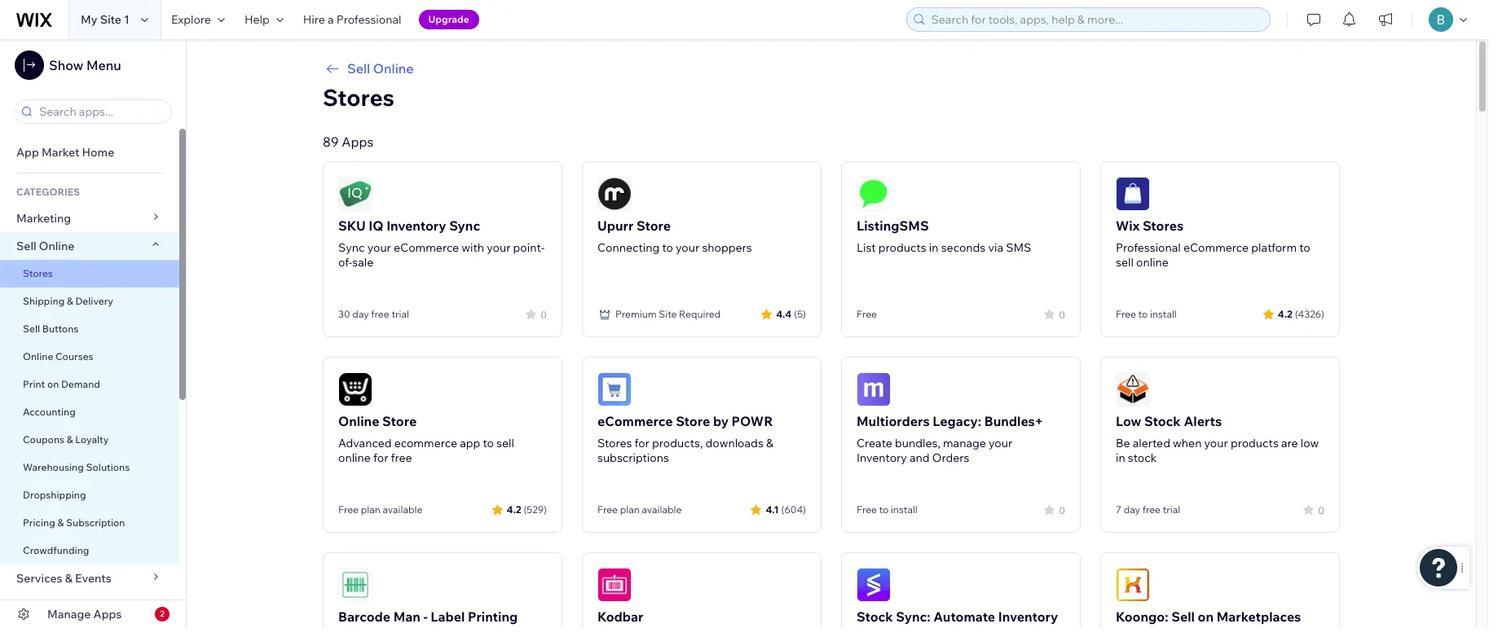 Task type: vqa. For each thing, say whether or not it's contained in the screenshot.
Clients can reschedule: field in the top left of the page
no



Task type: describe. For each thing, give the bounding box(es) containing it.
services & events
[[16, 572, 112, 586]]

your inside upurr store connecting to your shoppers
[[676, 241, 700, 255]]

& for loyalty
[[67, 434, 73, 446]]

89
[[323, 134, 339, 150]]

shoppers
[[702, 241, 753, 255]]

alerted
[[1133, 436, 1171, 451]]

apps for 89 apps
[[342, 134, 374, 150]]

services
[[16, 572, 62, 586]]

30
[[338, 308, 350, 320]]

trial for alerts
[[1164, 504, 1181, 516]]

2 horizontal spatial inventory
[[999, 609, 1059, 625]]

ecommerce inside wix stores professional ecommerce platform to sell online
[[1184, 241, 1249, 255]]

free for ecommerce store by powr
[[598, 504, 618, 516]]

0 for listingsms
[[1060, 309, 1066, 321]]

print
[[23, 378, 45, 391]]

Search apps... field
[[34, 100, 166, 123]]

pricing
[[23, 517, 55, 529]]

multiorders legacy: bundles+ logo image
[[857, 373, 891, 407]]

0 for multiorders legacy: bundles+
[[1060, 504, 1066, 517]]

4.1
[[766, 504, 779, 516]]

listingsms list products in seconds via sms
[[857, 218, 1032, 255]]

print on demand link
[[0, 371, 179, 399]]

inventory inside multiorders legacy: bundles+ create bundles, manage your inventory and orders
[[857, 451, 908, 466]]

sync:
[[897, 609, 931, 625]]

low
[[1116, 413, 1142, 430]]

manage
[[47, 608, 91, 622]]

connecting
[[598, 241, 660, 255]]

online inside online store advanced ecommerce app to sell online for free
[[338, 413, 380, 430]]

stock sync: automate inventory logo image
[[857, 568, 891, 603]]

free for sku
[[371, 308, 390, 320]]

crowdfunding link
[[0, 537, 179, 565]]

a
[[328, 12, 334, 27]]

low stock alerts be alerted when your products are low in stock
[[1116, 413, 1320, 466]]

to down the create
[[880, 504, 889, 516]]

coupons & loyalty link
[[0, 427, 179, 454]]

koongo: sell on marketplaces
[[1116, 609, 1302, 625]]

ecommerce
[[394, 436, 458, 451]]

free down list
[[857, 308, 877, 320]]

store for advanced
[[383, 413, 417, 430]]

label
[[431, 609, 465, 625]]

1 horizontal spatial on
[[1198, 609, 1214, 625]]

coupons
[[23, 434, 64, 446]]

2
[[160, 609, 165, 620]]

show
[[49, 57, 83, 73]]

stock
[[1129, 451, 1157, 466]]

when
[[1174, 436, 1202, 451]]

plan for online
[[361, 504, 381, 516]]

courses
[[55, 351, 93, 363]]

koongo: sell on marketplaces logo image
[[1116, 568, 1151, 603]]

in inside low stock alerts be alerted when your products are low in stock
[[1116, 451, 1126, 466]]

install for wix
[[1151, 308, 1177, 320]]

free to install for wix
[[1116, 308, 1177, 320]]

professional for stores
[[1116, 241, 1182, 255]]

upurr
[[598, 218, 634, 234]]

marketing
[[16, 211, 71, 226]]

1
[[124, 12, 130, 27]]

4.2 for online store
[[507, 504, 521, 516]]

online inside online courses link
[[23, 351, 53, 363]]

0 vertical spatial sell online link
[[323, 59, 1341, 78]]

of-
[[338, 255, 353, 270]]

sell down marketing
[[16, 239, 36, 254]]

upgrade button
[[419, 10, 479, 29]]

4.4 (5)
[[777, 308, 807, 320]]

premium site required
[[616, 308, 721, 320]]

menu
[[86, 57, 121, 73]]

(529)
[[524, 504, 547, 516]]

free for online store
[[338, 504, 359, 516]]

store for connecting
[[637, 218, 671, 234]]

sku iq inventory sync logo image
[[338, 177, 373, 211]]

demand
[[61, 378, 100, 391]]

to up low stock alerts logo
[[1139, 308, 1148, 320]]

upgrade
[[429, 13, 470, 25]]

hire a professional
[[303, 12, 402, 27]]

1 vertical spatial sync
[[338, 241, 365, 255]]

powr
[[732, 413, 773, 430]]

site for my
[[100, 12, 121, 27]]

ecommerce store by powr logo image
[[598, 373, 632, 407]]

inventory inside sku iq inventory sync sync your ecommerce with your point- of-sale
[[387, 218, 447, 234]]

buttons
[[42, 323, 79, 335]]

free to install for multiorders
[[857, 504, 918, 516]]

stores inside 'sidebar' element
[[23, 267, 53, 280]]

upurr store connecting to your shoppers
[[598, 218, 753, 255]]

barcode
[[338, 609, 391, 625]]

services & events link
[[0, 565, 179, 593]]

automate
[[934, 609, 996, 625]]

sell down hire a professional link
[[347, 60, 370, 77]]

subscription
[[66, 517, 125, 529]]

wix
[[1116, 218, 1140, 234]]

shipping
[[23, 295, 65, 307]]

products,
[[652, 436, 703, 451]]

marketing link
[[0, 205, 179, 232]]

with
[[462, 241, 484, 255]]

home
[[82, 145, 114, 160]]

iq
[[369, 218, 384, 234]]

show menu
[[49, 57, 121, 73]]

barcode man - label printing logo image
[[338, 568, 373, 603]]

app
[[16, 145, 39, 160]]

sale
[[353, 255, 374, 270]]

marketplaces
[[1217, 609, 1302, 625]]

required
[[679, 308, 721, 320]]

professional for a
[[337, 12, 402, 27]]

delivery
[[75, 295, 113, 307]]

day for sku
[[353, 308, 369, 320]]

sell right koongo:
[[1172, 609, 1196, 625]]

legacy:
[[933, 413, 982, 430]]

loyalty
[[75, 434, 109, 446]]

wix stores logo image
[[1116, 177, 1151, 211]]

stock sync: automate inventory
[[857, 609, 1059, 625]]

manage apps
[[47, 608, 122, 622]]

show menu button
[[15, 51, 121, 80]]

multiorders legacy: bundles+ create bundles, manage your inventory and orders
[[857, 413, 1044, 466]]

ecommerce store by powr stores for products, downloads & subscriptions
[[598, 413, 774, 466]]

& for subscription
[[57, 517, 64, 529]]

in inside 'listingsms list products in seconds via sms'
[[930, 241, 939, 255]]

products inside low stock alerts be alerted when your products are low in stock
[[1231, 436, 1279, 451]]

sku iq inventory sync sync your ecommerce with your point- of-sale
[[338, 218, 545, 270]]

stores inside wix stores professional ecommerce platform to sell online
[[1143, 218, 1184, 234]]

free plan available for ecommerce
[[598, 504, 682, 516]]

seconds
[[942, 241, 986, 255]]

warehousing solutions
[[23, 462, 130, 474]]

coupons & loyalty
[[23, 434, 109, 446]]

online courses
[[23, 351, 93, 363]]

warehousing
[[23, 462, 84, 474]]



Task type: locate. For each thing, give the bounding box(es) containing it.
apps inside 'sidebar' element
[[93, 608, 122, 622]]

your inside multiorders legacy: bundles+ create bundles, manage your inventory and orders
[[989, 436, 1013, 451]]

sell right app
[[497, 436, 515, 451]]

app market home
[[16, 145, 114, 160]]

free for multiorders legacy: bundles+
[[857, 504, 877, 516]]

1 horizontal spatial inventory
[[857, 451, 908, 466]]

0 horizontal spatial for
[[374, 451, 389, 466]]

0 horizontal spatial ecommerce
[[394, 241, 459, 255]]

0 horizontal spatial plan
[[361, 504, 381, 516]]

apps for manage apps
[[93, 608, 122, 622]]

1 horizontal spatial free
[[391, 451, 412, 466]]

1 vertical spatial free to install
[[857, 504, 918, 516]]

1 vertical spatial sell
[[497, 436, 515, 451]]

bundles,
[[895, 436, 941, 451]]

products inside 'listingsms list products in seconds via sms'
[[879, 241, 927, 255]]

stock up alerted
[[1145, 413, 1182, 430]]

for
[[635, 436, 650, 451], [374, 451, 389, 466]]

free down subscriptions
[[598, 504, 618, 516]]

site for premium
[[659, 308, 677, 320]]

help
[[245, 12, 270, 27]]

store inside ecommerce store by powr stores for products, downloads & subscriptions
[[676, 413, 711, 430]]

& left events at the left
[[65, 572, 73, 586]]

be
[[1116, 436, 1131, 451]]

7 day free trial
[[1116, 504, 1181, 516]]

your inside low stock alerts be alerted when your products are low in stock
[[1205, 436, 1229, 451]]

0 for low stock alerts
[[1319, 504, 1325, 517]]

plan down the advanced
[[361, 504, 381, 516]]

& down "powr"
[[767, 436, 774, 451]]

listingsms
[[857, 218, 929, 234]]

to inside wix stores professional ecommerce platform to sell online
[[1300, 241, 1311, 255]]

30 day free trial
[[338, 308, 409, 320]]

1 horizontal spatial in
[[1116, 451, 1126, 466]]

trial right 30
[[392, 308, 409, 320]]

sell online inside 'sidebar' element
[[16, 239, 75, 254]]

stock inside low stock alerts be alerted when your products are low in stock
[[1145, 413, 1182, 430]]

store up ecommerce
[[383, 413, 417, 430]]

to right app
[[483, 436, 494, 451]]

4.2 left (4326)
[[1279, 308, 1293, 320]]

0 vertical spatial stock
[[1145, 413, 1182, 430]]

categories
[[16, 186, 80, 198]]

stores up shipping
[[23, 267, 53, 280]]

install down and
[[891, 504, 918, 516]]

4.2 left (529)
[[507, 504, 521, 516]]

inventory right the automate
[[999, 609, 1059, 625]]

ecommerce up subscriptions
[[598, 413, 673, 430]]

online down hire a professional link
[[373, 60, 414, 77]]

sync up with
[[449, 218, 480, 234]]

Search for tools, apps, help & more... field
[[927, 8, 1266, 31]]

1 horizontal spatial apps
[[342, 134, 374, 150]]

ecommerce left platform at right
[[1184, 241, 1249, 255]]

free to install down and
[[857, 504, 918, 516]]

online inside online store advanced ecommerce app to sell online for free
[[338, 451, 371, 466]]

professional right a
[[337, 12, 402, 27]]

0 vertical spatial site
[[100, 12, 121, 27]]

1 vertical spatial 4.2
[[507, 504, 521, 516]]

professional inside wix stores professional ecommerce platform to sell online
[[1116, 241, 1182, 255]]

printing
[[468, 609, 518, 625]]

kodbar  logo image
[[598, 568, 632, 603]]

0 horizontal spatial inventory
[[387, 218, 447, 234]]

free plan available for online
[[338, 504, 423, 516]]

1 vertical spatial in
[[1116, 451, 1126, 466]]

0 horizontal spatial sync
[[338, 241, 365, 255]]

on right print
[[47, 378, 59, 391]]

free for wix stores
[[1116, 308, 1137, 320]]

trial
[[392, 308, 409, 320], [1164, 504, 1181, 516]]

1 horizontal spatial online
[[1137, 255, 1169, 270]]

professional down wix
[[1116, 241, 1182, 255]]

app
[[460, 436, 481, 451]]

store inside upurr store connecting to your shoppers
[[637, 218, 671, 234]]

via
[[989, 241, 1004, 255]]

1 vertical spatial professional
[[1116, 241, 1182, 255]]

1 horizontal spatial stock
[[1145, 413, 1182, 430]]

2 horizontal spatial free
[[1143, 504, 1161, 516]]

0 horizontal spatial sell online link
[[0, 232, 179, 260]]

0 horizontal spatial trial
[[392, 308, 409, 320]]

1 vertical spatial install
[[891, 504, 918, 516]]

online up the advanced
[[338, 413, 380, 430]]

events
[[75, 572, 112, 586]]

0 horizontal spatial sell
[[497, 436, 515, 451]]

0 horizontal spatial in
[[930, 241, 939, 255]]

sell inside online store advanced ecommerce app to sell online for free
[[497, 436, 515, 451]]

0 horizontal spatial free to install
[[857, 504, 918, 516]]

free down the advanced
[[338, 504, 359, 516]]

trial for inventory
[[392, 308, 409, 320]]

& right pricing
[[57, 517, 64, 529]]

1 vertical spatial online
[[338, 451, 371, 466]]

0 vertical spatial inventory
[[387, 218, 447, 234]]

are
[[1282, 436, 1299, 451]]

stores down ecommerce store by powr logo
[[598, 436, 632, 451]]

0 vertical spatial sell
[[1116, 255, 1134, 270]]

1 horizontal spatial professional
[[1116, 241, 1182, 255]]

1 horizontal spatial install
[[1151, 308, 1177, 320]]

upurr store logo image
[[598, 177, 632, 211]]

online inside wix stores professional ecommerce platform to sell online
[[1137, 255, 1169, 270]]

free down the create
[[857, 504, 877, 516]]

orders
[[933, 451, 970, 466]]

2 vertical spatial free
[[1143, 504, 1161, 516]]

0 horizontal spatial site
[[100, 12, 121, 27]]

to inside online store advanced ecommerce app to sell online for free
[[483, 436, 494, 451]]

free up low stock alerts logo
[[1116, 308, 1137, 320]]

0 vertical spatial sync
[[449, 218, 480, 234]]

professional
[[337, 12, 402, 27], [1116, 241, 1182, 255]]

accounting link
[[0, 399, 179, 427]]

7
[[1116, 504, 1122, 516]]

multiorders
[[857, 413, 930, 430]]

1 vertical spatial stock
[[857, 609, 894, 625]]

1 horizontal spatial trial
[[1164, 504, 1181, 516]]

sync down sku
[[338, 241, 365, 255]]

0 horizontal spatial products
[[879, 241, 927, 255]]

day right 30
[[353, 308, 369, 320]]

1 vertical spatial free
[[391, 451, 412, 466]]

help button
[[235, 0, 293, 39]]

1 horizontal spatial 4.2
[[1279, 308, 1293, 320]]

store inside online store advanced ecommerce app to sell online for free
[[383, 413, 417, 430]]

apps
[[342, 134, 374, 150], [93, 608, 122, 622]]

free right 7
[[1143, 504, 1161, 516]]

1 vertical spatial inventory
[[857, 451, 908, 466]]

apps right manage
[[93, 608, 122, 622]]

professional inside hire a professional link
[[337, 12, 402, 27]]

0 horizontal spatial free
[[371, 308, 390, 320]]

1 vertical spatial sell online link
[[0, 232, 179, 260]]

dropshipping
[[23, 489, 86, 502]]

warehousing solutions link
[[0, 454, 179, 482]]

0 vertical spatial professional
[[337, 12, 402, 27]]

1 vertical spatial products
[[1231, 436, 1279, 451]]

online down online store logo
[[338, 451, 371, 466]]

free for low
[[1143, 504, 1161, 516]]

products left are
[[1231, 436, 1279, 451]]

trial right 7
[[1164, 504, 1181, 516]]

alerts
[[1184, 413, 1223, 430]]

1 horizontal spatial products
[[1231, 436, 1279, 451]]

stores up 89 apps
[[323, 83, 395, 112]]

1 vertical spatial apps
[[93, 608, 122, 622]]

1 horizontal spatial sell online
[[347, 60, 414, 77]]

online for online
[[338, 451, 371, 466]]

create
[[857, 436, 893, 451]]

1 vertical spatial trial
[[1164, 504, 1181, 516]]

4.2 for wix stores
[[1279, 308, 1293, 320]]

4.2 (529)
[[507, 504, 547, 516]]

inventory left and
[[857, 451, 908, 466]]

site left 1
[[100, 12, 121, 27]]

in left seconds
[[930, 241, 939, 255]]

my
[[81, 12, 97, 27]]

online store logo image
[[338, 373, 373, 407]]

manage
[[943, 436, 987, 451]]

list
[[857, 241, 876, 255]]

sell down wix
[[1116, 255, 1134, 270]]

4.4
[[777, 308, 792, 320]]

0 vertical spatial free
[[371, 308, 390, 320]]

online
[[1137, 255, 1169, 270], [338, 451, 371, 466]]

2 plan from the left
[[620, 504, 640, 516]]

your
[[368, 241, 391, 255], [487, 241, 511, 255], [676, 241, 700, 255], [989, 436, 1013, 451], [1205, 436, 1229, 451]]

free inside online store advanced ecommerce app to sell online for free
[[391, 451, 412, 466]]

pricing & subscription link
[[0, 510, 179, 537]]

0 horizontal spatial online
[[338, 451, 371, 466]]

sell inside wix stores professional ecommerce platform to sell online
[[1116, 255, 1134, 270]]

sell online down hire a professional link
[[347, 60, 414, 77]]

0 vertical spatial install
[[1151, 308, 1177, 320]]

1 horizontal spatial sync
[[449, 218, 480, 234]]

stores inside ecommerce store by powr stores for products, downloads & subscriptions
[[598, 436, 632, 451]]

online down wix
[[1137, 255, 1169, 270]]

1 horizontal spatial site
[[659, 308, 677, 320]]

& left delivery
[[67, 295, 73, 307]]

dropshipping link
[[0, 482, 179, 510]]

in left stock
[[1116, 451, 1126, 466]]

1 free plan available from the left
[[338, 504, 423, 516]]

0 horizontal spatial store
[[383, 413, 417, 430]]

& inside "link"
[[67, 434, 73, 446]]

0 horizontal spatial professional
[[337, 12, 402, 27]]

content
[[62, 599, 106, 614]]

apps right 89
[[342, 134, 374, 150]]

1 horizontal spatial sell online link
[[323, 59, 1341, 78]]

to inside upurr store connecting to your shoppers
[[663, 241, 674, 255]]

plan down subscriptions
[[620, 504, 640, 516]]

0 for sku iq inventory sync
[[541, 309, 547, 321]]

on left marketplaces
[[1198, 609, 1214, 625]]

install for multiorders
[[891, 504, 918, 516]]

media & content link
[[0, 593, 179, 621]]

online for wix
[[1137, 255, 1169, 270]]

to right connecting
[[663, 241, 674, 255]]

1 vertical spatial on
[[1198, 609, 1214, 625]]

your right with
[[487, 241, 511, 255]]

0 horizontal spatial on
[[47, 378, 59, 391]]

listingsms logo image
[[857, 177, 891, 211]]

2 vertical spatial inventory
[[999, 609, 1059, 625]]

store up products,
[[676, 413, 711, 430]]

& for content
[[52, 599, 60, 614]]

2 free plan available from the left
[[598, 504, 682, 516]]

barcode man - label printing
[[338, 609, 518, 625]]

& right media
[[52, 599, 60, 614]]

print on demand
[[23, 378, 100, 391]]

sell online down marketing
[[16, 239, 75, 254]]

0 vertical spatial day
[[353, 308, 369, 320]]

2 available from the left
[[642, 504, 682, 516]]

0 vertical spatial trial
[[392, 308, 409, 320]]

(4326)
[[1296, 308, 1325, 320]]

0 vertical spatial free to install
[[1116, 308, 1177, 320]]

for inside ecommerce store by powr stores for products, downloads & subscriptions
[[635, 436, 650, 451]]

to right platform at right
[[1300, 241, 1311, 255]]

& inside ecommerce store by powr stores for products, downloads & subscriptions
[[767, 436, 774, 451]]

0 horizontal spatial install
[[891, 504, 918, 516]]

app market home link
[[0, 139, 179, 166]]

products down listingsms
[[879, 241, 927, 255]]

site
[[100, 12, 121, 27], [659, 308, 677, 320]]

1 horizontal spatial plan
[[620, 504, 640, 516]]

your left shoppers
[[676, 241, 700, 255]]

4.2 (4326)
[[1279, 308, 1325, 320]]

day
[[353, 308, 369, 320], [1124, 504, 1141, 516]]

sell for wix stores
[[1116, 255, 1134, 270]]

1 horizontal spatial day
[[1124, 504, 1141, 516]]

1 horizontal spatial available
[[642, 504, 682, 516]]

(604)
[[782, 504, 807, 516]]

& for events
[[65, 572, 73, 586]]

install
[[1151, 308, 1177, 320], [891, 504, 918, 516]]

online down marketing
[[39, 239, 75, 254]]

ecommerce left with
[[394, 241, 459, 255]]

0 horizontal spatial apps
[[93, 608, 122, 622]]

1 plan from the left
[[361, 504, 381, 516]]

for inside online store advanced ecommerce app to sell online for free
[[374, 451, 389, 466]]

on inside 'sidebar' element
[[47, 378, 59, 391]]

store up connecting
[[637, 218, 671, 234]]

0 vertical spatial in
[[930, 241, 939, 255]]

store for by
[[676, 413, 711, 430]]

0 horizontal spatial available
[[383, 504, 423, 516]]

free left app
[[391, 451, 412, 466]]

sell buttons link
[[0, 316, 179, 343]]

sell left the buttons
[[23, 323, 40, 335]]

0 horizontal spatial sell online
[[16, 239, 75, 254]]

site right premium
[[659, 308, 677, 320]]

day for low
[[1124, 504, 1141, 516]]

for left products,
[[635, 436, 650, 451]]

crowdfunding
[[23, 545, 89, 557]]

2 horizontal spatial store
[[676, 413, 711, 430]]

online up print
[[23, 351, 53, 363]]

0 horizontal spatial day
[[353, 308, 369, 320]]

available down subscriptions
[[642, 504, 682, 516]]

-
[[424, 609, 428, 625]]

advanced
[[338, 436, 392, 451]]

sku
[[338, 218, 366, 234]]

1 horizontal spatial ecommerce
[[598, 413, 673, 430]]

available down ecommerce
[[383, 504, 423, 516]]

free plan available down the advanced
[[338, 504, 423, 516]]

0 vertical spatial sell online
[[347, 60, 414, 77]]

wix stores professional ecommerce platform to sell online
[[1116, 218, 1311, 270]]

0 vertical spatial online
[[1137, 255, 1169, 270]]

1 horizontal spatial sell
[[1116, 255, 1134, 270]]

kodbar
[[598, 609, 644, 625]]

stock
[[1145, 413, 1182, 430], [857, 609, 894, 625]]

1 horizontal spatial store
[[637, 218, 671, 234]]

your down bundles+
[[989, 436, 1013, 451]]

available for advanced
[[383, 504, 423, 516]]

free plan available down subscriptions
[[598, 504, 682, 516]]

0 horizontal spatial free plan available
[[338, 504, 423, 516]]

free
[[371, 308, 390, 320], [391, 451, 412, 466], [1143, 504, 1161, 516]]

0 vertical spatial apps
[[342, 134, 374, 150]]

ecommerce inside ecommerce store by powr stores for products, downloads & subscriptions
[[598, 413, 673, 430]]

4.1 (604)
[[766, 504, 807, 516]]

platform
[[1252, 241, 1298, 255]]

sell buttons
[[23, 323, 79, 335]]

pricing & subscription
[[23, 517, 125, 529]]

sidebar element
[[0, 39, 187, 629]]

0 vertical spatial 4.2
[[1279, 308, 1293, 320]]

free to install up low stock alerts logo
[[1116, 308, 1177, 320]]

free right 30
[[371, 308, 390, 320]]

explore
[[171, 12, 211, 27]]

for left ecommerce
[[374, 451, 389, 466]]

1 horizontal spatial free plan available
[[598, 504, 682, 516]]

day right 7
[[1124, 504, 1141, 516]]

free plan available
[[338, 504, 423, 516], [598, 504, 682, 516]]

your down the 'alerts'
[[1205, 436, 1229, 451]]

install up low stock alerts logo
[[1151, 308, 1177, 320]]

1 vertical spatial site
[[659, 308, 677, 320]]

sms
[[1006, 241, 1032, 255]]

stores right wix
[[1143, 218, 1184, 234]]

inventory
[[387, 218, 447, 234], [857, 451, 908, 466], [999, 609, 1059, 625]]

1 vertical spatial sell online
[[16, 239, 75, 254]]

ecommerce
[[394, 241, 459, 255], [1184, 241, 1249, 255], [598, 413, 673, 430]]

your down iq
[[368, 241, 391, 255]]

available for by
[[642, 504, 682, 516]]

1 horizontal spatial free to install
[[1116, 308, 1177, 320]]

0 vertical spatial on
[[47, 378, 59, 391]]

stores
[[323, 83, 395, 112], [1143, 218, 1184, 234], [23, 267, 53, 280], [598, 436, 632, 451]]

2 horizontal spatial ecommerce
[[1184, 241, 1249, 255]]

online courses link
[[0, 343, 179, 371]]

plan for ecommerce
[[620, 504, 640, 516]]

1 vertical spatial day
[[1124, 504, 1141, 516]]

ecommerce inside sku iq inventory sync sync your ecommerce with your point- of-sale
[[394, 241, 459, 255]]

stock down stock sync: automate inventory logo
[[857, 609, 894, 625]]

sell for online store
[[497, 436, 515, 451]]

inventory right iq
[[387, 218, 447, 234]]

& for delivery
[[67, 295, 73, 307]]

89 apps
[[323, 134, 374, 150]]

sell online link
[[323, 59, 1341, 78], [0, 232, 179, 260]]

0 vertical spatial products
[[879, 241, 927, 255]]

0 horizontal spatial 4.2
[[507, 504, 521, 516]]

sell
[[1116, 255, 1134, 270], [497, 436, 515, 451]]

& left loyalty at bottom
[[67, 434, 73, 446]]

bundles+
[[985, 413, 1044, 430]]

low stock alerts logo image
[[1116, 373, 1151, 407]]

1 available from the left
[[383, 504, 423, 516]]

1 horizontal spatial for
[[635, 436, 650, 451]]

0 horizontal spatial stock
[[857, 609, 894, 625]]



